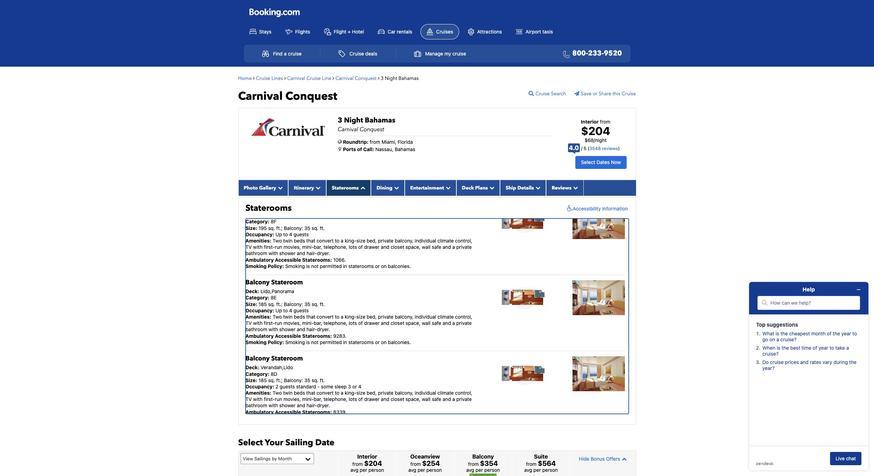 Task type: vqa. For each thing, say whether or not it's contained in the screenshot.
Norwegian Cruise Line image
no



Task type: locate. For each thing, give the bounding box(es) containing it.
balcony: inside "category: 8f size: 195 sq. ft.; balcony: 35 sq. ft. occupancy: up to 4 guests amenities:"
[[284, 225, 303, 231]]

0 vertical spatial beds
[[294, 238, 305, 244]]

3 in from the top
[[343, 415, 347, 421]]

avg for $204
[[351, 467, 358, 473]]

balcony,
[[395, 238, 414, 244], [395, 314, 414, 320], [395, 390, 414, 396]]

0 vertical spatial occupancy:
[[246, 231, 274, 237]]

tv
[[246, 244, 252, 250], [246, 320, 252, 326], [246, 396, 252, 402]]

3 bed, from the top
[[367, 390, 377, 396]]

1 first- from the top
[[264, 244, 275, 250]]

space, inside two twin beds that convert to a king-size bed, private balcony, individual climate control, tv with first-run movies, mini-bar, telephone, lots of drawer and closet space, wall safe and a private bathroom with shower and hair-dryer. ambulatory accessible staterooms: 1066. smoking policy: smoking is not permitted in staterooms or on balconies.
[[406, 244, 421, 250]]

1 vertical spatial deck:
[[246, 365, 259, 370]]

on
[[381, 263, 387, 269], [381, 339, 387, 345], [381, 415, 387, 421]]

guests for 195 sq. ft.; balcony: 35 sq. ft.
[[294, 231, 309, 237]]

0 vertical spatial shower
[[279, 250, 296, 256]]

mini- inside "two twin beds that convert to a king-size bed, private balcony, individual climate control, tv with first-run movies, mini-bar, telephone, lots of drawer and closet space, wall safe and a private bathroom with shower and hair-dryer. ambulatory accessible staterooms: 9283. smoking policy: smoking is not permitted in staterooms or on balconies."
[[302, 320, 314, 326]]

cruise
[[288, 51, 302, 57], [453, 51, 466, 57]]

deck:
[[246, 288, 259, 294], [246, 365, 259, 370]]

0 vertical spatial on
[[381, 263, 387, 269]]

2 chevron down image from the left
[[314, 185, 321, 190]]

3 climate from the top
[[438, 390, 454, 396]]

dryer. for 1066.
[[317, 250, 330, 256]]

occupancy: down 8e
[[246, 307, 274, 313]]

bed, for 9283.
[[367, 314, 377, 320]]

movies, inside two twin beds that convert to a king-size bed, private balcony, individual climate control, tv with first-run movies, mini-bar, telephone, lots of drawer and closet space, wall safe and a private bathroom with shower and hair-dryer. ambulatory accessible staterooms: 8339. smoking is not permitted in staterooms or on balconies.
[[284, 396, 301, 402]]

1 hair- from the top
[[307, 250, 317, 256]]

run
[[275, 244, 282, 250], [275, 320, 282, 326], [275, 396, 282, 402]]

permitted down 1066.
[[320, 263, 342, 269]]

3 telephone, from the top
[[324, 396, 348, 402]]

shower down "category: 8f size: 195 sq. ft.; balcony: 35 sq. ft. occupancy: up to 4 guests amenities:"
[[279, 250, 296, 256]]

1 horizontal spatial cruise
[[453, 51, 466, 57]]

carnival conquest down angle right icon
[[238, 89, 337, 104]]

2 category: from the top
[[246, 295, 269, 301]]

beds inside two twin beds that convert to a king-size bed, private balcony, individual climate control, tv with first-run movies, mini-bar, telephone, lots of drawer and closet space, wall safe and a private bathroom with shower and hair-dryer. ambulatory accessible staterooms: 1066. smoking policy: smoking is not permitted in staterooms or on balconies.
[[294, 238, 305, 244]]

0 vertical spatial wall
[[422, 244, 431, 250]]

0 vertical spatial accessible
[[275, 257, 301, 263]]

chevron down image inside "dining" dropdown button
[[393, 185, 399, 190]]

0 vertical spatial carnival conquest
[[336, 75, 377, 82]]

first- down category: 8e size: 185 sq. ft.; balcony: 35 sq. ft. occupancy: up to 4 guests amenities:
[[264, 320, 275, 326]]

carnival conquest
[[336, 75, 377, 82], [238, 89, 337, 104]]

1 two from the top
[[273, 238, 282, 244]]

2 person from the left
[[427, 467, 442, 473]]

oceanview
[[410, 453, 440, 460]]

chevron down image for ship details
[[534, 185, 541, 190]]

chevron down image
[[572, 185, 578, 190]]

flight + hotel link
[[319, 24, 370, 39]]

1 vertical spatial ambulatory
[[246, 333, 274, 339]]

2 185 from the top
[[259, 377, 267, 383]]

lots inside "two twin beds that convert to a king-size bed, private balcony, individual climate control, tv with first-run movies, mini-bar, telephone, lots of drawer and closet space, wall safe and a private bathroom with shower and hair-dryer. ambulatory accessible staterooms: 9283. smoking policy: smoking is not permitted in staterooms or on balconies."
[[349, 320, 357, 326]]

3 inside category: 8d size: 185 sq. ft.; balcony: 35 sq. ft. occupancy: 2 guests standard - some sleep 3 or 4 amenities:
[[348, 384, 351, 389]]

stays link
[[244, 24, 277, 39]]

2 vertical spatial wall
[[422, 396, 431, 402]]

3 per from the left
[[476, 467, 483, 473]]

2 vertical spatial convert
[[317, 390, 334, 396]]

1 vertical spatial telephone,
[[324, 320, 348, 326]]

movies, for 8f
[[284, 244, 301, 250]]

ft.; inside "category: 8f size: 195 sq. ft.; balcony: 35 sq. ft. occupancy: up to 4 guests amenities:"
[[276, 225, 283, 231]]

0 vertical spatial staterooms
[[348, 263, 374, 269]]

is
[[306, 263, 310, 269], [306, 339, 310, 345], [306, 415, 310, 421]]

that for category: 8f size: 195 sq. ft.; balcony: 35 sq. ft. occupancy: up to 4 guests amenities:
[[306, 238, 315, 244]]

shower down category: 8d size: 185 sq. ft.; balcony: 35 sq. ft. occupancy: 2 guests standard - some sleep 3 or 4 amenities:
[[279, 403, 296, 409]]

mini- down category: 8e size: 185 sq. ft.; balcony: 35 sq. ft. occupancy: up to 4 guests amenities:
[[302, 320, 314, 326]]

ambulatory up balcony stateroom deck: lido,panorama
[[246, 257, 274, 263]]

2 vertical spatial size:
[[246, 377, 257, 383]]

2 size: from the top
[[246, 301, 257, 307]]

amenities:
[[246, 238, 271, 244], [246, 314, 271, 320], [246, 390, 271, 396]]

from up recommended image
[[468, 461, 479, 467]]

avg
[[351, 467, 358, 473], [408, 467, 416, 473], [466, 467, 474, 473], [524, 467, 532, 473]]

from for roundtrip: from miami, florida
[[370, 139, 380, 145]]

1 vertical spatial size
[[357, 314, 365, 320]]

twin down 'panorama,spa'
[[283, 238, 293, 244]]

chevron down image left reviews
[[534, 185, 541, 190]]

2 is from the top
[[306, 339, 310, 345]]

closet inside two twin beds that convert to a king-size bed, private balcony, individual climate control, tv with first-run movies, mini-bar, telephone, lots of drawer and closet space, wall safe and a private bathroom with shower and hair-dryer. ambulatory accessible staterooms: 1066. smoking policy: smoking is not permitted in staterooms or on balconies.
[[391, 244, 404, 250]]

twin
[[283, 238, 293, 244], [283, 314, 293, 320], [283, 390, 293, 396]]

lots inside two twin beds that convert to a king-size bed, private balcony, individual climate control, tv with first-run movies, mini-bar, telephone, lots of drawer and closet space, wall safe and a private bathroom with shower and hair-dryer. ambulatory accessible staterooms: 1066. smoking policy: smoking is not permitted in staterooms or on balconies.
[[349, 244, 357, 250]]

up for 8e
[[276, 307, 282, 313]]

3 ft. from the top
[[320, 377, 325, 383]]

cruise lines
[[256, 75, 283, 82]]

2 vertical spatial ft.;
[[276, 377, 283, 383]]

safe inside two twin beds that convert to a king-size bed, private balcony, individual climate control, tv with first-run movies, mini-bar, telephone, lots of drawer and closet space, wall safe and a private bathroom with shower and hair-dryer. ambulatory accessible staterooms: 1066. smoking policy: smoking is not permitted in staterooms or on balconies.
[[432, 244, 441, 250]]

2 per from the left
[[418, 467, 425, 473]]

that
[[306, 238, 315, 244], [306, 314, 315, 320], [306, 390, 315, 396]]

convert up 9283.
[[317, 314, 334, 320]]

balcony from $354 avg per person
[[466, 453, 500, 473]]

twin down lido,panorama
[[283, 314, 293, 320]]

5 chevron down image from the left
[[488, 185, 495, 190]]

2 vertical spatial dryer.
[[317, 403, 330, 409]]

person for $354
[[484, 467, 500, 473]]

to for 1066.
[[335, 238, 340, 244]]

1 movies, from the top
[[284, 244, 301, 250]]

shower inside "two twin beds that convert to a king-size bed, private balcony, individual climate control, tv with first-run movies, mini-bar, telephone, lots of drawer and closet space, wall safe and a private bathroom with shower and hair-dryer. ambulatory accessible staterooms: 9283. smoking policy: smoking is not permitted in staterooms or on balconies."
[[279, 326, 296, 332]]

car rentals
[[388, 28, 412, 34]]

1 cruise from the left
[[288, 51, 302, 57]]

cruise right my at the right top
[[453, 51, 466, 57]]

avg inside interior from $204 avg per person
[[351, 467, 358, 473]]

save or share this cruise
[[581, 90, 636, 97]]

size
[[357, 238, 365, 244], [357, 314, 365, 320], [357, 390, 365, 396]]

size:
[[246, 225, 257, 231], [246, 301, 257, 307], [246, 377, 257, 383]]

1 individual from the top
[[415, 238, 436, 244]]

4 inside category: 8e size: 185 sq. ft.; balcony: 35 sq. ft. occupancy: up to 4 guests amenities:
[[289, 307, 292, 313]]

1 vertical spatial space,
[[406, 320, 421, 326]]

airport taxis link
[[510, 24, 559, 39]]

1 ft. from the top
[[320, 225, 325, 231]]

1 horizontal spatial night
[[385, 75, 397, 82]]

to inside "two twin beds that convert to a king-size bed, private balcony, individual climate control, tv with first-run movies, mini-bar, telephone, lots of drawer and closet space, wall safe and a private bathroom with shower and hair-dryer. ambulatory accessible staterooms: 9283. smoking policy: smoking is not permitted in staterooms or on balconies."
[[335, 314, 340, 320]]

chevron down image for deck plans
[[488, 185, 495, 190]]

3 35 from the top
[[304, 377, 310, 383]]

permitted down 8339.
[[320, 415, 342, 421]]

occupancy: inside category: 8e size: 185 sq. ft.; balcony: 35 sq. ft. occupancy: up to 4 guests amenities:
[[246, 307, 274, 313]]

4 per from the left
[[534, 467, 541, 473]]

ft.; down 8f
[[276, 225, 283, 231]]

flight + hotel
[[334, 28, 364, 34]]

two twin beds that convert to a king-size bed, private balcony, individual climate control, tv with first-run movies, mini-bar, telephone, lots of drawer and closet space, wall safe and a private bathroom with shower and hair-dryer. ambulatory accessible staterooms: 1066. smoking policy: smoking is not permitted in staterooms or on balconies.
[[246, 238, 472, 269]]

bed,
[[367, 238, 377, 244], [367, 314, 377, 320], [367, 390, 377, 396]]

up inside "category: 8f size: 195 sq. ft.; balcony: 35 sq. ft. occupancy: up to 4 guests amenities:"
[[276, 231, 282, 237]]

safe inside "two twin beds that convert to a king-size bed, private balcony, individual climate control, tv with first-run movies, mini-bar, telephone, lots of drawer and closet space, wall safe and a private bathroom with shower and hair-dryer. ambulatory accessible staterooms: 9283. smoking policy: smoking is not permitted in staterooms or on balconies."
[[432, 320, 441, 326]]

2 occupancy: from the top
[[246, 307, 274, 313]]

ship
[[506, 185, 516, 191]]

1 lots from the top
[[349, 244, 357, 250]]

4 inside category: 8d size: 185 sq. ft.; balcony: 35 sq. ft. occupancy: 2 guests standard - some sleep 3 or 4 amenities:
[[358, 384, 361, 389]]

per inside suite from $564 avg per person
[[534, 467, 541, 473]]

balcony up recommended image
[[472, 453, 494, 460]]

3 size: from the top
[[246, 377, 257, 383]]

per down "suite"
[[534, 467, 541, 473]]

policy: for two twin beds that convert to a king-size bed, private balcony, individual climate control, tv with first-run movies, mini-bar, telephone, lots of drawer and closet space, wall safe and a private bathroom with shower and hair-dryer. ambulatory accessible staterooms: 9283. smoking policy: smoking is not permitted in staterooms or on balconies.
[[268, 339, 284, 345]]

person inside suite from $564 avg per person
[[542, 467, 558, 473]]

35 for 185 sq. ft.; balcony: 35 sq. ft.
[[304, 301, 310, 307]]

with
[[253, 244, 263, 250], [269, 250, 278, 256], [253, 320, 263, 326], [269, 326, 278, 332], [253, 396, 263, 402], [269, 403, 278, 409]]

3 dryer. from the top
[[317, 403, 330, 409]]

/ left 5
[[581, 146, 583, 151]]

two twin beds that convert to a king-size bed, private balcony, individual climate control, tv with first-run movies, mini-bar, telephone, lots of drawer and closet space, wall safe and a private bathroom with shower and hair-dryer. ambulatory accessible staterooms: 9283. smoking policy: smoking is not permitted in staterooms or on balconies.
[[246, 314, 472, 345]]

1 vertical spatial closet
[[391, 320, 404, 326]]

hotel
[[352, 28, 364, 34]]

4
[[289, 231, 292, 237], [289, 307, 292, 313], [358, 384, 361, 389]]

entertainment
[[410, 185, 444, 191]]

2 up from the top
[[276, 307, 282, 313]]

balcony inside balcony stateroom deck: verandah,lido
[[246, 354, 270, 363]]

staterooms inside "two twin beds that convert to a king-size bed, private balcony, individual climate control, tv with first-run movies, mini-bar, telephone, lots of drawer and closet space, wall safe and a private bathroom with shower and hair-dryer. ambulatory accessible staterooms: 9283. smoking policy: smoking is not permitted in staterooms or on balconies."
[[348, 339, 374, 345]]

occupancy: for 185 sq. ft.; balcony: 35 sq. ft.
[[246, 307, 274, 313]]

select
[[581, 159, 595, 165], [238, 437, 263, 448]]

1 control, from the top
[[455, 238, 472, 244]]

first- down 195
[[264, 244, 275, 250]]

permitted
[[320, 263, 342, 269], [320, 339, 342, 345], [320, 415, 342, 421]]

3 amenities: from the top
[[246, 390, 271, 396]]

standard
[[296, 384, 316, 389]]

2 individual from the top
[[415, 314, 436, 320]]

cruise for cruise search
[[536, 90, 550, 97]]

1 horizontal spatial $204
[[581, 124, 610, 137]]

this
[[613, 90, 621, 97]]

0 vertical spatial climate
[[438, 238, 454, 244]]

1 vertical spatial beds
[[294, 314, 305, 320]]

2 vertical spatial run
[[275, 396, 282, 402]]

2 vertical spatial drawer
[[364, 396, 380, 402]]

balcony
[[246, 278, 270, 287], [246, 354, 270, 363], [472, 453, 494, 460]]

1 balcony: from the top
[[284, 225, 303, 231]]

chevron down image left deck
[[444, 185, 451, 190]]

beds for category: 8e size: 185 sq. ft.; balcony: 35 sq. ft. occupancy: up to 4 guests amenities:
[[294, 314, 305, 320]]

permitted inside two twin beds that convert to a king-size bed, private balcony, individual climate control, tv with first-run movies, mini-bar, telephone, lots of drawer and closet space, wall safe and a private bathroom with shower and hair-dryer. ambulatory accessible staterooms: 1066. smoking policy: smoking is not permitted in staterooms or on balconies.
[[320, 263, 342, 269]]

2 vertical spatial bar,
[[314, 396, 322, 402]]

1 amenities: from the top
[[246, 238, 271, 244]]

0 horizontal spatial select
[[238, 437, 263, 448]]

from for interior from $204 avg per person
[[352, 461, 363, 467]]

chevron down image left itinerary
[[276, 185, 283, 190]]

0 vertical spatial staterooms
[[332, 185, 359, 191]]

hair-
[[307, 250, 317, 256], [307, 326, 317, 332], [307, 403, 317, 409]]

climate for two twin beds that convert to a king-size bed, private balcony, individual climate control, tv with first-run movies, mini-bar, telephone, lots of drawer and closet space, wall safe and a private bathroom with shower and hair-dryer. ambulatory accessible staterooms: 9283. smoking policy: smoking is not permitted in staterooms or on balconies.
[[438, 314, 454, 320]]

1 staterooms from the top
[[348, 263, 374, 269]]

mini- down "category: 8f size: 195 sq. ft.; balcony: 35 sq. ft. occupancy: up to 4 guests amenities:"
[[302, 244, 314, 250]]

2 vertical spatial accessible
[[275, 409, 301, 415]]

ft.; for 8e
[[276, 301, 283, 307]]

movies, down standard
[[284, 396, 301, 402]]

carnival conquest link
[[336, 75, 378, 82]]

run for 185
[[275, 320, 282, 326]]

ambulatory inside "two twin beds that convert to a king-size bed, private balcony, individual climate control, tv with first-run movies, mini-bar, telephone, lots of drawer and closet space, wall safe and a private bathroom with shower and hair-dryer. ambulatory accessible staterooms: 9283. smoking policy: smoking is not permitted in staterooms or on balconies."
[[246, 333, 274, 339]]

night for 3 night bahamas carnival conquest
[[344, 115, 363, 125]]

occupancy:
[[246, 231, 274, 237], [246, 307, 274, 313], [246, 384, 274, 389]]

2 35 from the top
[[304, 301, 310, 307]]

4 person from the left
[[542, 467, 558, 473]]

2 vertical spatial amenities:
[[246, 390, 271, 396]]

chevron down image left staterooms dropdown button
[[314, 185, 321, 190]]

your
[[265, 437, 283, 448]]

ambulatory for two twin beds that convert to a king-size bed, private balcony, individual climate control, tv with first-run movies, mini-bar, telephone, lots of drawer and closet space, wall safe and a private bathroom with shower and hair-dryer. ambulatory accessible staterooms: 8339. smoking is not permitted in staterooms or on balconies.
[[246, 409, 274, 415]]

1 bar, from the top
[[314, 244, 322, 250]]

telephone, inside two twin beds that convert to a king-size bed, private balcony, individual climate control, tv with first-run movies, mini-bar, telephone, lots of drawer and closet space, wall safe and a private bathroom with shower and hair-dryer. ambulatory accessible staterooms: 1066. smoking policy: smoking is not permitted in staterooms or on balconies.
[[324, 244, 348, 250]]

occupancy: left the '2'
[[246, 384, 274, 389]]

details
[[518, 185, 534, 191]]

2 vertical spatial telephone,
[[324, 396, 348, 402]]

3 balcony: from the top
[[284, 377, 303, 383]]

permitted for 9283.
[[320, 339, 342, 345]]

space, for 1066.
[[406, 244, 421, 250]]

0 vertical spatial individual
[[415, 238, 436, 244]]

8d
[[271, 371, 277, 377]]

2 policy: from the top
[[268, 339, 284, 345]]

staterooms: left 8339.
[[302, 409, 332, 415]]

2 balcony: from the top
[[284, 301, 303, 307]]

mini- inside two twin beds that convert to a king-size bed, private balcony, individual climate control, tv with first-run movies, mini-bar, telephone, lots of drawer and closet space, wall safe and a private bathroom with shower and hair-dryer. ambulatory accessible staterooms: 1066. smoking policy: smoking is not permitted in staterooms or on balconies.
[[302, 244, 314, 250]]

2 vertical spatial bathroom
[[246, 403, 267, 409]]

tv for category: 8e size: 185 sq. ft.; balcony: 35 sq. ft. occupancy: up to 4 guests amenities:
[[246, 320, 252, 326]]

2 vertical spatial safe
[[432, 396, 441, 402]]

interior
[[581, 118, 599, 124]]

amenities: inside category: 8e size: 185 sq. ft.; balcony: 35 sq. ft. occupancy: up to 4 guests amenities:
[[246, 314, 271, 320]]

2 tv from the top
[[246, 320, 252, 326]]

beds inside "two twin beds that convert to a king-size bed, private balcony, individual climate control, tv with first-run movies, mini-bar, telephone, lots of drawer and closet space, wall safe and a private bathroom with shower and hair-dryer. ambulatory accessible staterooms: 9283. smoking policy: smoking is not permitted in staterooms or on balconies."
[[294, 314, 305, 320]]

deck: left lido,panorama
[[246, 288, 259, 294]]

accessible down the '2'
[[275, 409, 301, 415]]

0 horizontal spatial angle right image
[[253, 76, 255, 80]]

1 closet from the top
[[391, 244, 404, 250]]

in down 1066.
[[343, 263, 347, 269]]

3 angle right image from the left
[[378, 76, 380, 80]]

2 mini- from the top
[[302, 320, 314, 326]]

1 telephone, from the top
[[324, 244, 348, 250]]

cruise search
[[536, 90, 566, 97]]

travel menu navigation
[[244, 45, 631, 62]]

1 vertical spatial ft.;
[[276, 301, 283, 307]]

information
[[602, 205, 628, 211]]

2 vertical spatial control,
[[455, 390, 472, 396]]

to up 1066.
[[335, 238, 340, 244]]

two down 8e
[[273, 314, 282, 320]]

flights
[[295, 28, 310, 34]]

climate inside two twin beds that convert to a king-size bed, private balcony, individual climate control, tv with first-run movies, mini-bar, telephone, lots of drawer and closet space, wall safe and a private bathroom with shower and hair-dryer. ambulatory accessible staterooms: 1066. smoking policy: smoking is not permitted in staterooms or on balconies.
[[438, 238, 454, 244]]

chevron down image for dining
[[393, 185, 399, 190]]

not for 9283.
[[311, 339, 319, 345]]

run inside two twin beds that convert to a king-size bed, private balcony, individual climate control, tv with first-run movies, mini-bar, telephone, lots of drawer and closet space, wall safe and a private bathroom with shower and hair-dryer. ambulatory accessible staterooms: 1066. smoking policy: smoking is not permitted in staterooms or on balconies.
[[275, 244, 282, 250]]

per down oceanview
[[418, 467, 425, 473]]

bonus
[[591, 456, 605, 462]]

size inside two twin beds that convert to a king-size bed, private balcony, individual climate control, tv with first-run movies, mini-bar, telephone, lots of drawer and closet space, wall safe and a private bathroom with shower and hair-dryer. ambulatory accessible staterooms: 8339. smoking is not permitted in staterooms or on balconies.
[[357, 390, 365, 396]]

convert up 1066.
[[317, 238, 334, 244]]

category: for 185 sq. ft.; balcony: 35 sq. ft.
[[246, 295, 269, 301]]

1 horizontal spatial select
[[581, 159, 595, 165]]

movies, inside two twin beds that convert to a king-size bed, private balcony, individual climate control, tv with first-run movies, mini-bar, telephone, lots of drawer and closet space, wall safe and a private bathroom with shower and hair-dryer. ambulatory accessible staterooms: 1066. smoking policy: smoking is not permitted in staterooms or on balconies.
[[284, 244, 301, 250]]

per up recommended image
[[476, 467, 483, 473]]

size: left 195
[[246, 225, 257, 231]]

policy: for two twin beds that convert to a king-size bed, private balcony, individual climate control, tv with first-run movies, mini-bar, telephone, lots of drawer and closet space, wall safe and a private bathroom with shower and hair-dryer. ambulatory accessible staterooms: 1066. smoking policy: smoking is not permitted in staterooms or on balconies.
[[268, 263, 284, 269]]

0 horizontal spatial cruise
[[288, 51, 302, 57]]

2 vertical spatial two
[[273, 390, 282, 396]]

run down the '2'
[[275, 396, 282, 402]]

35 inside "category: 8f size: 195 sq. ft.; balcony: 35 sq. ft. occupancy: up to 4 guests amenities:"
[[304, 225, 310, 231]]

to down 'panorama,spa'
[[283, 231, 288, 237]]

2 vertical spatial staterooms:
[[302, 409, 332, 415]]

occupancy: inside category: 8d size: 185 sq. ft.; balcony: 35 sq. ft. occupancy: 2 guests standard - some sleep 3 or 4 amenities:
[[246, 384, 274, 389]]

0 horizontal spatial 3
[[338, 115, 342, 125]]

category: left 8d
[[246, 371, 269, 377]]

shower for 195
[[279, 250, 296, 256]]

balcony: down lido,panorama
[[284, 301, 303, 307]]

size for 9283.
[[357, 314, 365, 320]]

1 vertical spatial 35
[[304, 301, 310, 307]]

bahamas for 3 night bahamas
[[399, 75, 419, 82]]

4 avg from the left
[[524, 467, 532, 473]]

8f
[[271, 219, 277, 225]]

1 vertical spatial mini-
[[302, 320, 314, 326]]

carnival conquest main content
[[235, 70, 640, 476]]

3 drawer from the top
[[364, 396, 380, 402]]

conquest
[[355, 75, 377, 82], [285, 89, 337, 104], [360, 125, 384, 133]]

bar, inside "two twin beds that convert to a king-size bed, private balcony, individual climate control, tv with first-run movies, mini-bar, telephone, lots of drawer and closet space, wall safe and a private bathroom with shower and hair-dryer. ambulatory accessible staterooms: 9283. smoking policy: smoking is not permitted in staterooms or on balconies."
[[314, 320, 322, 326]]

1 vertical spatial safe
[[432, 320, 441, 326]]

1 185 from the top
[[259, 301, 267, 307]]

find a cruise link
[[254, 47, 309, 60]]

closet for 1066.
[[391, 244, 404, 250]]

3 tv from the top
[[246, 396, 252, 402]]

1 tv from the top
[[246, 244, 252, 250]]

twin for 8e
[[283, 314, 293, 320]]

select down (
[[581, 159, 595, 165]]

ports
[[343, 146, 356, 152]]

accessible for 195
[[275, 257, 301, 263]]

1 vertical spatial night
[[344, 115, 363, 125]]

ports of call: nassau, bahamas
[[343, 146, 415, 152]]

permitted down 9283.
[[320, 339, 342, 345]]

miami,
[[382, 139, 396, 145]]

1 ambulatory from the top
[[246, 257, 274, 263]]

2 vertical spatial hair-
[[307, 403, 317, 409]]

person up recommended image
[[484, 467, 500, 473]]

balconies. inside two twin beds that convert to a king-size bed, private balcony, individual climate control, tv with first-run movies, mini-bar, telephone, lots of drawer and closet space, wall safe and a private bathroom with shower and hair-dryer. ambulatory accessible staterooms: 8339. smoking is not permitted in staterooms or on balconies.
[[388, 415, 411, 421]]

balcony: inside category: 8e size: 185 sq. ft.; balcony: 35 sq. ft. occupancy: up to 4 guests amenities:
[[284, 301, 303, 307]]

amenities: for 185
[[246, 314, 271, 320]]

0 vertical spatial tv
[[246, 244, 252, 250]]

avg down "interior"
[[351, 467, 358, 473]]

accessible down "category: 8f size: 195 sq. ft.; balcony: 35 sq. ft. occupancy: up to 4 guests amenities:"
[[275, 257, 301, 263]]

4 up two twin beds that convert to a king-size bed, private balcony, individual climate control, tv with first-run movies, mini-bar, telephone, lots of drawer and closet space, wall safe and a private bathroom with shower and hair-dryer. ambulatory accessible staterooms: 8339. smoking is not permitted in staterooms or on balconies.
[[358, 384, 361, 389]]

2 vertical spatial climate
[[438, 390, 454, 396]]

search image
[[529, 90, 536, 96]]

0 vertical spatial closet
[[391, 244, 404, 250]]

balcony up verandah,lido
[[246, 354, 270, 363]]

up inside category: 8e size: 185 sq. ft.; balcony: 35 sq. ft. occupancy: up to 4 guests amenities:
[[276, 307, 282, 313]]

carnival cruise line
[[287, 75, 331, 82]]

3 closet from the top
[[391, 396, 404, 402]]

angle right image
[[253, 76, 255, 80], [333, 76, 334, 80], [378, 76, 380, 80]]

chevron down image inside deck plans dropdown button
[[488, 185, 495, 190]]

3 mini- from the top
[[302, 396, 314, 402]]

1 vertical spatial lots
[[349, 320, 357, 326]]

4 for 8f
[[289, 231, 292, 237]]

telephone, up 8339.
[[324, 396, 348, 402]]

3 on from the top
[[381, 415, 387, 421]]

1 vertical spatial 185
[[259, 377, 267, 383]]

call:
[[363, 146, 374, 152]]

of inside two twin beds that convert to a king-size bed, private balcony, individual climate control, tv with first-run movies, mini-bar, telephone, lots of drawer and closet space, wall safe and a private bathroom with shower and hair-dryer. ambulatory accessible staterooms: 1066. smoking policy: smoking is not permitted in staterooms or on balconies.
[[358, 244, 363, 250]]

1 bathroom from the top
[[246, 250, 267, 256]]

from down "suite"
[[526, 461, 537, 467]]

1 vertical spatial is
[[306, 339, 310, 345]]

telephone, up 9283.
[[324, 320, 348, 326]]

3 ft.; from the top
[[276, 377, 283, 383]]

2 wall from the top
[[422, 320, 431, 326]]

from right 'interior'
[[600, 118, 611, 124]]

0 vertical spatial ft.
[[320, 225, 325, 231]]

smoking inside two twin beds that convert to a king-size bed, private balcony, individual climate control, tv with first-run movies, mini-bar, telephone, lots of drawer and closet space, wall safe and a private bathroom with shower and hair-dryer. ambulatory accessible staterooms: 8339. smoking is not permitted in staterooms or on balconies.
[[285, 415, 305, 421]]

2 vertical spatial first-
[[264, 396, 275, 402]]

3 individual from the top
[[415, 390, 436, 396]]

2 vertical spatial closet
[[391, 396, 404, 402]]

carnival down cruise lines at the top of the page
[[238, 89, 283, 104]]

stateroom
[[271, 278, 303, 287], [271, 354, 303, 363]]

ft.;
[[276, 225, 283, 231], [276, 301, 283, 307], [276, 377, 283, 383]]

2 first- from the top
[[264, 320, 275, 326]]

1 vertical spatial ft.
[[320, 301, 325, 307]]

2 vertical spatial category:
[[246, 371, 269, 377]]

accessible down category: 8e size: 185 sq. ft.; balcony: 35 sq. ft. occupancy: up to 4 guests amenities:
[[275, 333, 301, 339]]

angle right image
[[284, 76, 286, 80]]

1 ft.; from the top
[[276, 225, 283, 231]]

space, inside "two twin beds that convert to a king-size bed, private balcony, individual climate control, tv with first-run movies, mini-bar, telephone, lots of drawer and closet space, wall safe and a private bathroom with shower and hair-dryer. ambulatory accessible staterooms: 9283. smoking policy: smoking is not permitted in staterooms or on balconies."
[[406, 320, 421, 326]]

is inside two twin beds that convert to a king-size bed, private balcony, individual climate control, tv with first-run movies, mini-bar, telephone, lots of drawer and closet space, wall safe and a private bathroom with shower and hair-dryer. ambulatory accessible staterooms: 1066. smoking policy: smoking is not permitted in staterooms or on balconies.
[[306, 263, 310, 269]]

2 lots from the top
[[349, 320, 357, 326]]

1 not from the top
[[311, 263, 319, 269]]

balconies. inside "two twin beds that convert to a king-size bed, private balcony, individual climate control, tv with first-run movies, mini-bar, telephone, lots of drawer and closet space, wall safe and a private bathroom with shower and hair-dryer. ambulatory accessible staterooms: 9283. smoking policy: smoking is not permitted in staterooms or on balconies."
[[388, 339, 411, 345]]

is inside "two twin beds that convert to a king-size bed, private balcony, individual climate control, tv with first-run movies, mini-bar, telephone, lots of drawer and closet space, wall safe and a private bathroom with shower and hair-dryer. ambulatory accessible staterooms: 9283. smoking policy: smoking is not permitted in staterooms or on balconies."
[[306, 339, 310, 345]]

avg inside the balcony from $354 avg per person
[[466, 467, 474, 473]]

0 vertical spatial bahamas
[[399, 75, 419, 82]]

carnival right angle right icon
[[287, 75, 305, 82]]

/ up 4.0 / 5 ( 3548 reviews )
[[594, 137, 595, 143]]

run down category: 8e size: 185 sq. ft.; balcony: 35 sq. ft. occupancy: up to 4 guests amenities:
[[275, 320, 282, 326]]

drawer inside two twin beds that convert to a king-size bed, private balcony, individual climate control, tv with first-run movies, mini-bar, telephone, lots of drawer and closet space, wall safe and a private bathroom with shower and hair-dryer. ambulatory accessible staterooms: 1066. smoking policy: smoking is not permitted in staterooms or on balconies.
[[364, 244, 380, 250]]

bahamas for 3 night bahamas carnival conquest
[[365, 115, 395, 125]]

2 hair- from the top
[[307, 326, 317, 332]]

0 vertical spatial policy:
[[268, 263, 284, 269]]

1 vertical spatial king-
[[345, 314, 357, 320]]

or inside two twin beds that convert to a king-size bed, private balcony, individual climate control, tv with first-run movies, mini-bar, telephone, lots of drawer and closet space, wall safe and a private bathroom with shower and hair-dryer. ambulatory accessible staterooms: 1066. smoking policy: smoking is not permitted in staterooms or on balconies.
[[375, 263, 380, 269]]

in down 9283.
[[343, 339, 347, 345]]

safe for two twin beds that convert to a king-size bed, private balcony, individual climate control, tv with first-run movies, mini-bar, telephone, lots of drawer and closet space, wall safe and a private bathroom with shower and hair-dryer. ambulatory accessible staterooms: 9283. smoking policy: smoking is not permitted in staterooms or on balconies.
[[432, 320, 441, 326]]

amenities: down 8d
[[246, 390, 271, 396]]

from inside the balcony from $354 avg per person
[[468, 461, 479, 467]]

1 vertical spatial in
[[343, 339, 347, 345]]

3 convert from the top
[[317, 390, 334, 396]]

1 on from the top
[[381, 263, 387, 269]]

cruise left search
[[536, 90, 550, 97]]

1 vertical spatial guests
[[294, 307, 309, 313]]

from for interior from $204 $68 / night
[[600, 118, 611, 124]]

dryer. inside two twin beds that convert to a king-size bed, private balcony, individual climate control, tv with first-run movies, mini-bar, telephone, lots of drawer and closet space, wall safe and a private bathroom with shower and hair-dryer. ambulatory accessible staterooms: 1066. smoking policy: smoking is not permitted in staterooms or on balconies.
[[317, 250, 330, 256]]

0 vertical spatial bed,
[[367, 238, 377, 244]]

3 staterooms: from the top
[[302, 409, 332, 415]]

staterooms: left 1066.
[[302, 257, 332, 263]]

2 cruise from the left
[[453, 51, 466, 57]]

4 chevron down image from the left
[[444, 185, 451, 190]]

cruise right this
[[622, 90, 636, 97]]

individual for two twin beds that convert to a king-size bed, private balcony, individual climate control, tv with first-run movies, mini-bar, telephone, lots of drawer and closet space, wall safe and a private bathroom with shower and hair-dryer. ambulatory accessible staterooms: 9283. smoking policy: smoking is not permitted in staterooms or on balconies.
[[415, 314, 436, 320]]

first- for 195
[[264, 244, 275, 250]]

cruises link
[[421, 24, 459, 39]]

from down oceanview
[[410, 461, 421, 467]]

1 vertical spatial that
[[306, 314, 315, 320]]

balcony inside the balcony from $354 avg per person
[[472, 453, 494, 460]]

0 vertical spatial guests
[[294, 231, 309, 237]]

tv for category: 8f size: 195 sq. ft.; balcony: 35 sq. ft. occupancy: up to 4 guests amenities:
[[246, 244, 252, 250]]

35 inside category: 8d size: 185 sq. ft.; balcony: 35 sq. ft. occupancy: 2 guests standard - some sleep 3 or 4 amenities:
[[304, 377, 310, 383]]

2 vertical spatial balconies.
[[388, 415, 411, 421]]

safe inside two twin beds that convert to a king-size bed, private balcony, individual climate control, tv with first-run movies, mini-bar, telephone, lots of drawer and closet space, wall safe and a private bathroom with shower and hair-dryer. ambulatory accessible staterooms: 8339. smoking is not permitted in staterooms or on balconies.
[[432, 396, 441, 402]]

of for 9283.
[[358, 320, 363, 326]]

two inside "two twin beds that convert to a king-size bed, private balcony, individual climate control, tv with first-run movies, mini-bar, telephone, lots of drawer and closet space, wall safe and a private bathroom with shower and hair-dryer. ambulatory accessible staterooms: 9283. smoking policy: smoking is not permitted in staterooms or on balconies."
[[273, 314, 282, 320]]

2 vertical spatial lots
[[349, 396, 357, 402]]

balcony: up standard
[[284, 377, 303, 383]]

1 avg from the left
[[351, 467, 358, 473]]

1 mini- from the top
[[302, 244, 314, 250]]

category: up 195
[[246, 219, 269, 225]]

movies, for 8e
[[284, 320, 301, 326]]

2 horizontal spatial 3
[[381, 75, 384, 82]]

person down oceanview
[[427, 467, 442, 473]]

3 bar, from the top
[[314, 396, 322, 402]]

3 chevron down image from the left
[[393, 185, 399, 190]]

cruise
[[350, 51, 364, 57], [256, 75, 270, 82], [307, 75, 321, 82], [536, 90, 550, 97], [622, 90, 636, 97]]

balconies.
[[388, 263, 411, 269], [388, 339, 411, 345], [388, 415, 411, 421]]

/
[[594, 137, 595, 143], [581, 146, 583, 151]]

bahamas
[[399, 75, 419, 82], [365, 115, 395, 125], [395, 146, 415, 152]]

2 vertical spatial 4
[[358, 384, 361, 389]]

2 vertical spatial size
[[357, 390, 365, 396]]

cruise for find a cruise
[[288, 51, 302, 57]]

carnival up roundtrip: at the left
[[338, 125, 358, 133]]

3 right carnival conquest link
[[381, 75, 384, 82]]

tv inside "two twin beds that convert to a king-size bed, private balcony, individual climate control, tv with first-run movies, mini-bar, telephone, lots of drawer and closet space, wall safe and a private bathroom with shower and hair-dryer. ambulatory accessible staterooms: 9283. smoking policy: smoking is not permitted in staterooms or on balconies."
[[246, 320, 252, 326]]

view sailings by month
[[243, 456, 292, 461]]

carnival cruise line image
[[251, 117, 326, 137]]

185 for 8d
[[259, 377, 267, 383]]

telephone, up 1066.
[[324, 244, 348, 250]]

select your sailing date
[[238, 437, 335, 448]]

select for select          dates now
[[581, 159, 595, 165]]

3 safe from the top
[[432, 396, 441, 402]]

stateroom up verandah,lido
[[271, 354, 303, 363]]

drawer for 9283.
[[364, 320, 380, 326]]

0 vertical spatial telephone,
[[324, 244, 348, 250]]

person inside interior from $204 avg per person
[[369, 467, 384, 473]]

cabin image for panorama,spa deck on carnival conquest image
[[573, 204, 625, 239]]

0 vertical spatial stateroom
[[271, 278, 303, 287]]

person down "suite"
[[542, 467, 558, 473]]

convert for category: 8e size: 185 sq. ft.; balcony: 35 sq. ft. occupancy: up to 4 guests amenities:
[[317, 314, 334, 320]]

up down 8f
[[276, 231, 282, 237]]

bathroom
[[246, 250, 267, 256], [246, 326, 267, 332], [246, 403, 267, 409]]

from up "ports of call: nassau, bahamas"
[[370, 139, 380, 145]]

cruise for cruise deals
[[350, 51, 364, 57]]

two
[[273, 238, 282, 244], [273, 314, 282, 320], [273, 390, 282, 396]]

cruise right find
[[288, 51, 302, 57]]

3 run from the top
[[275, 396, 282, 402]]

avg for $254
[[408, 467, 416, 473]]

on inside "two twin beds that convert to a king-size bed, private balcony, individual climate control, tv with first-run movies, mini-bar, telephone, lots of drawer and closet space, wall safe and a private bathroom with shower and hair-dryer. ambulatory accessible staterooms: 9283. smoking policy: smoking is not permitted in staterooms or on balconies."
[[381, 339, 387, 345]]

1 vertical spatial convert
[[317, 314, 334, 320]]

0 vertical spatial 35
[[304, 225, 310, 231]]

bathroom inside "two twin beds that convert to a king-size bed, private balcony, individual climate control, tv with first-run movies, mini-bar, telephone, lots of drawer and closet space, wall safe and a private bathroom with shower and hair-dryer. ambulatory accessible staterooms: 9283. smoking policy: smoking is not permitted in staterooms or on balconies."
[[246, 326, 267, 332]]

0 vertical spatial category:
[[246, 219, 269, 225]]

3 beds from the top
[[294, 390, 305, 396]]

0 horizontal spatial night
[[344, 115, 363, 125]]

2 two from the top
[[273, 314, 282, 320]]

movies, down "category: 8f size: 195 sq. ft.; balcony: 35 sq. ft. occupancy: up to 4 guests amenities:"
[[284, 244, 301, 250]]

person for $564
[[542, 467, 558, 473]]

0 vertical spatial amenities:
[[246, 238, 271, 244]]

0 vertical spatial convert
[[317, 238, 334, 244]]

interior
[[357, 453, 377, 460]]

1 deck: from the top
[[246, 288, 259, 294]]

size: down balcony stateroom deck: lido,panorama
[[246, 301, 257, 307]]

4 inside "category: 8f size: 195 sq. ft.; balcony: 35 sq. ft. occupancy: up to 4 guests amenities:"
[[289, 231, 292, 237]]

carnival inside 3 night bahamas carnival conquest
[[338, 125, 358, 133]]

0 vertical spatial balconies.
[[388, 263, 411, 269]]

from inside oceanview from $254 avg per person
[[410, 461, 421, 467]]

size: inside category: 8d size: 185 sq. ft.; balcony: 35 sq. ft. occupancy: 2 guests standard - some sleep 3 or 4 amenities:
[[246, 377, 257, 383]]

2 safe from the top
[[432, 320, 441, 326]]

mini- for category: 8f size: 195 sq. ft.; balcony: 35 sq. ft. occupancy: up to 4 guests amenities:
[[302, 244, 314, 250]]

1 vertical spatial first-
[[264, 320, 275, 326]]

0 vertical spatial 4
[[289, 231, 292, 237]]

1 vertical spatial drawer
[[364, 320, 380, 326]]

1 vertical spatial occupancy:
[[246, 307, 274, 313]]

night right carnival conquest link
[[385, 75, 397, 82]]

to down sleep
[[335, 390, 340, 396]]

beds for category: 8f size: 195 sq. ft.; balcony: 35 sq. ft. occupancy: up to 4 guests amenities:
[[294, 238, 305, 244]]

1 vertical spatial twin
[[283, 314, 293, 320]]

ft.; for 8f
[[276, 225, 283, 231]]

$204 for interior from $204 $68 / night
[[581, 124, 610, 137]]

florida
[[398, 139, 413, 145]]

bar,
[[314, 244, 322, 250], [314, 320, 322, 326], [314, 396, 322, 402]]

in down 8339.
[[343, 415, 347, 421]]

to down lido,panorama
[[283, 307, 288, 313]]

ambulatory for two twin beds that convert to a king-size bed, private balcony, individual climate control, tv with first-run movies, mini-bar, telephone, lots of drawer and closet space, wall safe and a private bathroom with shower and hair-dryer. ambulatory accessible staterooms: 1066. smoking policy: smoking is not permitted in staterooms or on balconies.
[[246, 257, 274, 263]]

permitted for 1066.
[[320, 263, 342, 269]]

2 movies, from the top
[[284, 320, 301, 326]]

climate for two twin beds that convert to a king-size bed, private balcony, individual climate control, tv with first-run movies, mini-bar, telephone, lots of drawer and closet space, wall safe and a private bathroom with shower and hair-dryer. ambulatory accessible staterooms: 1066. smoking policy: smoking is not permitted in staterooms or on balconies.
[[438, 238, 454, 244]]

2 bar, from the top
[[314, 320, 322, 326]]

chevron down image inside 'entertainment' "dropdown button"
[[444, 185, 451, 190]]

3 king- from the top
[[345, 390, 357, 396]]

car
[[388, 28, 396, 34]]

1 convert from the top
[[317, 238, 334, 244]]

guests inside "category: 8f size: 195 sq. ft.; balcony: 35 sq. ft. occupancy: up to 4 guests amenities:"
[[294, 231, 309, 237]]

per down "interior"
[[360, 467, 367, 473]]

2 shower from the top
[[279, 326, 296, 332]]

1 balcony, from the top
[[395, 238, 414, 244]]

0 vertical spatial size:
[[246, 225, 257, 231]]

1 horizontal spatial /
[[594, 137, 595, 143]]

climate inside two twin beds that convert to a king-size bed, private balcony, individual climate control, tv with first-run movies, mini-bar, telephone, lots of drawer and closet space, wall safe and a private bathroom with shower and hair-dryer. ambulatory accessible staterooms: 8339. smoking is not permitted in staterooms or on balconies.
[[438, 390, 454, 396]]

accessibility information
[[573, 205, 628, 211]]

3 hair- from the top
[[307, 403, 317, 409]]

twin down verandah,lido
[[283, 390, 293, 396]]

2 vertical spatial bed,
[[367, 390, 377, 396]]

1 vertical spatial up
[[276, 307, 282, 313]]

ship details button
[[500, 180, 546, 196]]

chevron down image
[[276, 185, 283, 190], [314, 185, 321, 190], [393, 185, 399, 190], [444, 185, 451, 190], [488, 185, 495, 190], [534, 185, 541, 190]]

king- up 9283.
[[345, 314, 357, 320]]

king- inside "two twin beds that convert to a king-size bed, private balcony, individual climate control, tv with first-run movies, mini-bar, telephone, lots of drawer and closet space, wall safe and a private bathroom with shower and hair-dryer. ambulatory accessible staterooms: 9283. smoking policy: smoking is not permitted in staterooms or on balconies."
[[345, 314, 357, 320]]

3 person from the left
[[484, 467, 500, 473]]

2 control, from the top
[[455, 314, 472, 320]]

0 vertical spatial in
[[343, 263, 347, 269]]

control, inside two twin beds that convert to a king-size bed, private balcony, individual climate control, tv with first-run movies, mini-bar, telephone, lots of drawer and closet space, wall safe and a private bathroom with shower and hair-dryer. ambulatory accessible staterooms: 1066. smoking policy: smoking is not permitted in staterooms or on balconies.
[[455, 238, 472, 244]]

2 deck: from the top
[[246, 365, 259, 370]]

balcony for balcony stateroom deck: lido,panorama
[[246, 278, 270, 287]]

hair- for category: 8f size: 195 sq. ft.; balcony: 35 sq. ft. occupancy: up to 4 guests amenities:
[[307, 250, 317, 256]]

dryer. inside "two twin beds that convert to a king-size bed, private balcony, individual climate control, tv with first-run movies, mini-bar, telephone, lots of drawer and closet space, wall safe and a private bathroom with shower and hair-dryer. ambulatory accessible staterooms: 9283. smoking policy: smoking is not permitted in staterooms or on balconies."
[[317, 326, 330, 332]]

conquest down carnival cruise line link on the left top
[[285, 89, 337, 104]]

1 size from the top
[[357, 238, 365, 244]]

of for 8339.
[[358, 396, 363, 402]]

control, inside "two twin beds that convert to a king-size bed, private balcony, individual climate control, tv with first-run movies, mini-bar, telephone, lots of drawer and closet space, wall safe and a private bathroom with shower and hair-dryer. ambulatory accessible staterooms: 9283. smoking policy: smoking is not permitted in staterooms or on balconies."
[[455, 314, 472, 320]]

on inside two twin beds that convert to a king-size bed, private balcony, individual climate control, tv with first-run movies, mini-bar, telephone, lots of drawer and closet space, wall safe and a private bathroom with shower and hair-dryer. ambulatory accessible staterooms: 8339. smoking is not permitted in staterooms or on balconies.
[[381, 415, 387, 421]]

avg left the $564
[[524, 467, 532, 473]]

1 vertical spatial movies,
[[284, 320, 301, 326]]

1 balconies. from the top
[[388, 263, 411, 269]]

cruise left the 'lines' at the top of page
[[256, 75, 270, 82]]

per for $354
[[476, 467, 483, 473]]

185 inside category: 8e size: 185 sq. ft.; balcony: 35 sq. ft. occupancy: up to 4 guests amenities:
[[259, 301, 267, 307]]

staterooms: left 9283.
[[302, 333, 332, 339]]

bed, inside "two twin beds that convert to a king-size bed, private balcony, individual climate control, tv with first-run movies, mini-bar, telephone, lots of drawer and closet space, wall safe and a private bathroom with shower and hair-dryer. ambulatory accessible staterooms: 9283. smoking policy: smoking is not permitted in staterooms or on balconies."
[[367, 314, 377, 320]]

gallery
[[259, 185, 276, 191]]

ambulatory for two twin beds that convert to a king-size bed, private balcony, individual climate control, tv with first-run movies, mini-bar, telephone, lots of drawer and closet space, wall safe and a private bathroom with shower and hair-dryer. ambulatory accessible staterooms: 9283. smoking policy: smoking is not permitted in staterooms or on balconies.
[[246, 333, 274, 339]]

0 vertical spatial balcony
[[246, 278, 270, 287]]

1 dryer. from the top
[[317, 250, 330, 256]]

0 vertical spatial king-
[[345, 238, 357, 244]]

two down 8f
[[273, 238, 282, 244]]

and
[[381, 244, 389, 250], [443, 244, 451, 250], [297, 250, 305, 256], [381, 320, 389, 326], [443, 320, 451, 326], [297, 326, 305, 332], [381, 396, 389, 402], [443, 396, 451, 402], [297, 403, 305, 409]]

cabin image for verandah,lido deck on carnival conquest image
[[573, 356, 625, 391]]

chevron up image
[[620, 456, 627, 461]]

0 vertical spatial hair-
[[307, 250, 317, 256]]

deck plans button
[[456, 180, 500, 196]]

2 in from the top
[[343, 339, 347, 345]]

in for 9283.
[[343, 339, 347, 345]]

2 vertical spatial ft.
[[320, 377, 325, 383]]

smoking for two twin beds that convert to a king-size bed, private balcony, individual climate control, tv with first-run movies, mini-bar, telephone, lots of drawer and closet space, wall safe and a private bathroom with shower and hair-dryer. ambulatory accessible staterooms: 8339. smoking is not permitted in staterooms or on balconies.
[[285, 415, 305, 421]]

1 vertical spatial individual
[[415, 314, 436, 320]]

angle right image left 3 night bahamas
[[378, 76, 380, 80]]

800-
[[572, 49, 588, 58]]

3 balcony, from the top
[[395, 390, 414, 396]]

angle right image for carnival cruise line
[[333, 76, 334, 80]]

deck: for balcony stateroom deck: verandah,lido
[[246, 365, 259, 370]]

cruise for manage my cruise
[[453, 51, 466, 57]]

per for $254
[[418, 467, 425, 473]]

3 is from the top
[[306, 415, 310, 421]]

nassau,
[[376, 146, 394, 152]]

avg up recommended image
[[466, 467, 474, 473]]

from
[[600, 118, 611, 124], [370, 139, 380, 145], [352, 461, 363, 467], [410, 461, 421, 467], [468, 461, 479, 467], [526, 461, 537, 467]]

that inside two twin beds that convert to a king-size bed, private balcony, individual climate control, tv with first-run movies, mini-bar, telephone, lots of drawer and closet space, wall safe and a private bathroom with shower and hair-dryer. ambulatory accessible staterooms: 8339. smoking is not permitted in staterooms or on balconies.
[[306, 390, 315, 396]]

2 amenities: from the top
[[246, 314, 271, 320]]

3 for 3 night bahamas
[[381, 75, 384, 82]]

run down "category: 8f size: 195 sq. ft.; balcony: 35 sq. ft. occupancy: up to 4 guests amenities:"
[[275, 244, 282, 250]]

ft. for 195 sq. ft.; balcony: 35 sq. ft.
[[320, 225, 325, 231]]

2 space, from the top
[[406, 320, 421, 326]]

up down 8e
[[276, 307, 282, 313]]

bar, inside two twin beds that convert to a king-size bed, private balcony, individual climate control, tv with first-run movies, mini-bar, telephone, lots of drawer and closet space, wall safe and a private bathroom with shower and hair-dryer. ambulatory accessible staterooms: 1066. smoking policy: smoking is not permitted in staterooms or on balconies.
[[314, 244, 322, 250]]

balcony for balcony stateroom deck: verandah,lido
[[246, 354, 270, 363]]

mini- down standard
[[302, 396, 314, 402]]

guests inside category: 8e size: 185 sq. ft.; balcony: 35 sq. ft. occupancy: up to 4 guests amenities:
[[294, 307, 309, 313]]

4 down lido,panorama
[[289, 307, 292, 313]]

4 down 'panorama,spa'
[[289, 231, 292, 237]]

3 bathroom from the top
[[246, 403, 267, 409]]

balcony: for 8e
[[284, 301, 303, 307]]

twin for 8f
[[283, 238, 293, 244]]

twin inside two twin beds that convert to a king-size bed, private balcony, individual climate control, tv with first-run movies, mini-bar, telephone, lots of drawer and closet space, wall safe and a private bathroom with shower and hair-dryer. ambulatory accessible staterooms: 8339. smoking is not permitted in staterooms or on balconies.
[[283, 390, 293, 396]]

cruise inside dropdown button
[[453, 51, 466, 57]]

2 on from the top
[[381, 339, 387, 345]]

policy: inside "two twin beds that convert to a king-size bed, private balcony, individual climate control, tv with first-run movies, mini-bar, telephone, lots of drawer and closet space, wall safe and a private bathroom with shower and hair-dryer. ambulatory accessible staterooms: 9283. smoking policy: smoking is not permitted in staterooms or on balconies."
[[268, 339, 284, 345]]

select up view
[[238, 437, 263, 448]]

that inside "two twin beds that convert to a king-size bed, private balcony, individual climate control, tv with first-run movies, mini-bar, telephone, lots of drawer and closet space, wall safe and a private bathroom with shower and hair-dryer. ambulatory accessible staterooms: 9283. smoking policy: smoking is not permitted in staterooms or on balconies."
[[306, 314, 315, 320]]

person down "interior"
[[369, 467, 384, 473]]

ambulatory up the your
[[246, 409, 274, 415]]

2 balcony, from the top
[[395, 314, 414, 320]]

staterooms inside two twin beds that convert to a king-size bed, private balcony, individual climate control, tv with first-run movies, mini-bar, telephone, lots of drawer and closet space, wall safe and a private bathroom with shower and hair-dryer. ambulatory accessible staterooms: 1066. smoking policy: smoking is not permitted in staterooms or on balconies.
[[348, 263, 374, 269]]

of inside "two twin beds that convert to a king-size bed, private balcony, individual climate control, tv with first-run movies, mini-bar, telephone, lots of drawer and closet space, wall safe and a private bathroom with shower and hair-dryer. ambulatory accessible staterooms: 9283. smoking policy: smoking is not permitted in staterooms or on balconies."
[[358, 320, 363, 326]]

category: 8e size: 185 sq. ft.; balcony: 35 sq. ft. occupancy: up to 4 guests amenities:
[[246, 295, 325, 320]]

3 night bahamas carnival conquest
[[338, 115, 395, 133]]

1 vertical spatial dryer.
[[317, 326, 330, 332]]

select for select your sailing date
[[238, 437, 263, 448]]

movies, inside "two twin beds that convert to a king-size bed, private balcony, individual climate control, tv with first-run movies, mini-bar, telephone, lots of drawer and closet space, wall safe and a private bathroom with shower and hair-dryer. ambulatory accessible staterooms: 9283. smoking policy: smoking is not permitted in staterooms or on balconies."
[[284, 320, 301, 326]]

conquest down the cruise deals
[[355, 75, 377, 82]]

accessible inside "two twin beds that convert to a king-size bed, private balcony, individual climate control, tv with first-run movies, mini-bar, telephone, lots of drawer and closet space, wall safe and a private bathroom with shower and hair-dryer. ambulatory accessible staterooms: 9283. smoking policy: smoking is not permitted in staterooms or on balconies."
[[275, 333, 301, 339]]

hair- down "category: 8f size: 195 sq. ft.; balcony: 35 sq. ft. occupancy: up to 4 guests amenities:"
[[307, 250, 317, 256]]

1 that from the top
[[306, 238, 315, 244]]

$204 for interior from $204 avg per person
[[364, 459, 382, 467]]



Task type: describe. For each thing, give the bounding box(es) containing it.
bed, for 1066.
[[367, 238, 377, 244]]

staterooms for 1066.
[[348, 263, 374, 269]]

plans
[[475, 185, 488, 191]]

guests inside category: 8d size: 185 sq. ft.; balcony: 35 sq. ft. occupancy: 2 guests standard - some sleep 3 or 4 amenities:
[[280, 384, 295, 389]]

carnival right line
[[336, 75, 354, 82]]

oceanview from $254 avg per person
[[408, 453, 442, 473]]

bathroom inside two twin beds that convert to a king-size bed, private balcony, individual climate control, tv with first-run movies, mini-bar, telephone, lots of drawer and closet space, wall safe and a private bathroom with shower and hair-dryer. ambulatory accessible staterooms: 8339. smoking is not permitted in staterooms or on balconies.
[[246, 403, 267, 409]]

cabin image for lido,panorama deck on carnival conquest image
[[573, 280, 625, 315]]

conquest inside 3 night bahamas carnival conquest
[[360, 125, 384, 133]]

from for oceanview from $254 avg per person
[[410, 461, 421, 467]]

flights link
[[280, 24, 316, 39]]

telephone, inside two twin beds that convert to a king-size bed, private balcony, individual climate control, tv with first-run movies, mini-bar, telephone, lots of drawer and closet space, wall safe and a private bathroom with shower and hair-dryer. ambulatory accessible staterooms: 8339. smoking is not permitted in staterooms or on balconies.
[[324, 396, 348, 402]]

date
[[315, 437, 335, 448]]

chevron down image for itinerary
[[314, 185, 321, 190]]

$354
[[480, 459, 498, 467]]

control, for two twin beds that convert to a king-size bed, private balcony, individual climate control, tv with first-run movies, mini-bar, telephone, lots of drawer and closet space, wall safe and a private bathroom with shower and hair-dryer. ambulatory accessible staterooms: 1066. smoking policy: smoking is not permitted in staterooms or on balconies.
[[455, 238, 472, 244]]

deck: for balcony stateroom deck: lido,panorama
[[246, 288, 259, 294]]

chevron up image
[[359, 185, 365, 190]]

accessibility
[[573, 205, 601, 211]]

avg for $354
[[466, 467, 474, 473]]

booking.com home image
[[249, 8, 300, 17]]

paper plane image
[[575, 91, 581, 96]]

category: 8f size: 195 sq. ft.; balcony: 35 sq. ft. occupancy: up to 4 guests amenities:
[[246, 219, 325, 244]]

1 vertical spatial conquest
[[285, 89, 337, 104]]

run inside two twin beds that convert to a king-size bed, private balcony, individual climate control, tv with first-run movies, mini-bar, telephone, lots of drawer and closet space, wall safe and a private bathroom with shower and hair-dryer. ambulatory accessible staterooms: 8339. smoking is not permitted in staterooms or on balconies.
[[275, 396, 282, 402]]

cruise search link
[[529, 90, 573, 97]]

month
[[278, 456, 292, 461]]

lots for 9283.
[[349, 320, 357, 326]]

king- inside two twin beds that convert to a king-size bed, private balcony, individual climate control, tv with first-run movies, mini-bar, telephone, lots of drawer and closet space, wall safe and a private bathroom with shower and hair-dryer. ambulatory accessible staterooms: 8339. smoking is not permitted in staterooms or on balconies.
[[345, 390, 357, 396]]

home
[[238, 75, 252, 82]]

select          dates now link
[[576, 156, 627, 169]]

staterooms for 9283.
[[348, 339, 374, 345]]

permitted inside two twin beds that convert to a king-size bed, private balcony, individual climate control, tv with first-run movies, mini-bar, telephone, lots of drawer and closet space, wall safe and a private bathroom with shower and hair-dryer. ambulatory accessible staterooms: 8339. smoking is not permitted in staterooms or on balconies.
[[320, 415, 342, 421]]

195
[[259, 225, 267, 231]]

taxis
[[543, 28, 553, 34]]

chevron down image for photo gallery
[[276, 185, 283, 190]]

car rentals link
[[372, 24, 418, 39]]

staterooms: for 1066.
[[302, 257, 332, 263]]

suite
[[534, 453, 548, 460]]

4.0
[[569, 144, 579, 152]]

angle right image for home
[[253, 76, 255, 80]]

reviews
[[552, 185, 572, 191]]

telephone, for 9283.
[[324, 320, 348, 326]]

accessible inside two twin beds that convert to a king-size bed, private balcony, individual climate control, tv with first-run movies, mini-bar, telephone, lots of drawer and closet space, wall safe and a private bathroom with shower and hair-dryer. ambulatory accessible staterooms: 8339. smoking is not permitted in staterooms or on balconies.
[[275, 409, 301, 415]]

photo
[[244, 185, 258, 191]]

lines
[[272, 75, 283, 82]]

ft. for 185 sq. ft.; balcony: 35 sq. ft.
[[320, 301, 325, 307]]

share
[[599, 90, 612, 97]]

hide
[[579, 456, 590, 462]]

offers
[[606, 456, 620, 462]]

view
[[243, 456, 253, 461]]

dates
[[597, 159, 610, 165]]

beds inside two twin beds that convert to a king-size bed, private balcony, individual climate control, tv with first-run movies, mini-bar, telephone, lots of drawer and closet space, wall safe and a private bathroom with shower and hair-dryer. ambulatory accessible staterooms: 8339. smoking is not permitted in staterooms or on balconies.
[[294, 390, 305, 396]]

balcony, for 1066.
[[395, 238, 414, 244]]

deck plans
[[462, 185, 488, 191]]

wall for two twin beds that convert to a king-size bed, private balcony, individual climate control, tv with first-run movies, mini-bar, telephone, lots of drawer and closet space, wall safe and a private bathroom with shower and hair-dryer. ambulatory accessible staterooms: 8339. smoking is not permitted in staterooms or on balconies.
[[422, 396, 431, 402]]

from for suite from $564 avg per person
[[526, 461, 537, 467]]

+
[[348, 28, 351, 34]]

person for $204
[[369, 467, 384, 473]]

attractions
[[477, 28, 502, 34]]

home link
[[238, 75, 252, 82]]

lots inside two twin beds that convert to a king-size bed, private balcony, individual climate control, tv with first-run movies, mini-bar, telephone, lots of drawer and closet space, wall safe and a private bathroom with shower and hair-dryer. ambulatory accessible staterooms: 8339. smoking is not permitted in staterooms or on balconies.
[[349, 396, 357, 402]]

balcony: inside category: 8d size: 185 sq. ft.; balcony: 35 sq. ft. occupancy: 2 guests standard - some sleep 3 or 4 amenities:
[[284, 377, 303, 383]]

drawer inside two twin beds that convert to a king-size bed, private balcony, individual climate control, tv with first-run movies, mini-bar, telephone, lots of drawer and closet space, wall safe and a private bathroom with shower and hair-dryer. ambulatory accessible staterooms: 8339. smoking is not permitted in staterooms or on balconies.
[[364, 396, 380, 402]]

verandah,lido
[[261, 365, 293, 370]]

sleep
[[335, 384, 347, 389]]

control, for two twin beds that convert to a king-size bed, private balcony, individual climate control, tv with first-run movies, mini-bar, telephone, lots of drawer and closet space, wall safe and a private bathroom with shower and hair-dryer. ambulatory accessible staterooms: 8339. smoking is not permitted in staterooms or on balconies.
[[455, 390, 472, 396]]

individual for two twin beds that convert to a king-size bed, private balcony, individual climate control, tv with first-run movies, mini-bar, telephone, lots of drawer and closet space, wall safe and a private bathroom with shower and hair-dryer. ambulatory accessible staterooms: 8339. smoking is not permitted in staterooms or on balconies.
[[415, 390, 436, 396]]

cruise for cruise lines
[[256, 75, 270, 82]]

800-233-9520
[[572, 49, 622, 58]]

accessibility information link
[[565, 205, 628, 212]]

staterooms inside two twin beds that convert to a king-size bed, private balcony, individual climate control, tv with first-run movies, mini-bar, telephone, lots of drawer and closet space, wall safe and a private bathroom with shower and hair-dryer. ambulatory accessible staterooms: 8339. smoking is not permitted in staterooms or on balconies.
[[348, 415, 374, 421]]

guests for 185 sq. ft.; balcony: 35 sq. ft.
[[294, 307, 309, 313]]

0 vertical spatial conquest
[[355, 75, 377, 82]]

run for 195
[[275, 244, 282, 250]]

9520
[[604, 49, 622, 58]]

some
[[321, 384, 333, 389]]

manage my cruise button
[[407, 47, 474, 60]]

bar, inside two twin beds that convert to a king-size bed, private balcony, individual climate control, tv with first-run movies, mini-bar, telephone, lots of drawer and closet space, wall safe and a private bathroom with shower and hair-dryer. ambulatory accessible staterooms: 8339. smoking is not permitted in staterooms or on balconies.
[[314, 396, 322, 402]]

closet inside two twin beds that convert to a king-size bed, private balcony, individual climate control, tv with first-run movies, mini-bar, telephone, lots of drawer and closet space, wall safe and a private bathroom with shower and hair-dryer. ambulatory accessible staterooms: 8339. smoking is not permitted in staterooms or on balconies.
[[391, 396, 404, 402]]

in inside two twin beds that convert to a king-size bed, private balcony, individual climate control, tv with first-run movies, mini-bar, telephone, lots of drawer and closet space, wall safe and a private bathroom with shower and hair-dryer. ambulatory accessible staterooms: 8339. smoking is not permitted in staterooms or on balconies.
[[343, 415, 347, 421]]

bar, for category: 8e size: 185 sq. ft.; balcony: 35 sq. ft. occupancy: up to 4 guests amenities:
[[314, 320, 322, 326]]

3 for 3 night bahamas carnival conquest
[[338, 115, 342, 125]]

8339.
[[333, 409, 347, 415]]

panorama,spa
[[259, 212, 293, 218]]

photo gallery button
[[238, 180, 288, 196]]

flight
[[334, 28, 346, 34]]

hide bonus offers link
[[572, 453, 634, 465]]

itinerary
[[294, 185, 314, 191]]

occupancy: for 195 sq. ft.; balcony: 35 sq. ft.
[[246, 231, 274, 237]]

to for 8339.
[[335, 390, 340, 396]]

person for $254
[[427, 467, 442, 473]]

reviews
[[602, 146, 618, 151]]

now
[[611, 159, 621, 165]]

wheelchair image
[[565, 205, 573, 212]]

$564
[[538, 459, 556, 467]]

avg for $564
[[524, 467, 532, 473]]

category: 8d size: 185 sq. ft.; balcony: 35 sq. ft. occupancy: 2 guests standard - some sleep 3 or 4 amenities:
[[246, 371, 361, 396]]

$254
[[422, 459, 440, 467]]

cruises
[[436, 28, 453, 34]]

dryer. inside two twin beds that convert to a king-size bed, private balcony, individual climate control, tv with first-run movies, mini-bar, telephone, lots of drawer and closet space, wall safe and a private bathroom with shower and hair-dryer. ambulatory accessible staterooms: 8339. smoking is not permitted in staterooms or on balconies.
[[317, 403, 330, 409]]

two inside two twin beds that convert to a king-size bed, private balcony, individual climate control, tv with first-run movies, mini-bar, telephone, lots of drawer and closet space, wall safe and a private bathroom with shower and hair-dryer. ambulatory accessible staterooms: 8339. smoking is not permitted in staterooms or on balconies.
[[273, 390, 282, 396]]

amenities: for 195
[[246, 238, 271, 244]]

photo gallery
[[244, 185, 276, 191]]

tv inside two twin beds that convert to a king-size bed, private balcony, individual climate control, tv with first-run movies, mini-bar, telephone, lots of drawer and closet space, wall safe and a private bathroom with shower and hair-dryer. ambulatory accessible staterooms: 8339. smoking is not permitted in staterooms or on balconies.
[[246, 396, 252, 402]]

safe for two twin beds that convert to a king-size bed, private balcony, individual climate control, tv with first-run movies, mini-bar, telephone, lots of drawer and closet space, wall safe and a private bathroom with shower and hair-dryer. ambulatory accessible staterooms: 1066. smoking policy: smoking is not permitted in staterooms or on balconies.
[[432, 244, 441, 250]]

(
[[588, 146, 590, 151]]

recommended image
[[470, 474, 497, 476]]

2 vertical spatial bahamas
[[395, 146, 415, 152]]

hair- for category: 8e size: 185 sq. ft.; balcony: 35 sq. ft. occupancy: up to 4 guests amenities:
[[307, 326, 317, 332]]

cruise deals
[[350, 51, 377, 57]]

bathroom for category: 8e size: 185 sq. ft.; balcony: 35 sq. ft. occupancy: up to 4 guests amenities:
[[246, 326, 267, 332]]

by
[[272, 456, 277, 461]]

wall for two twin beds that convert to a king-size bed, private balcony, individual climate control, tv with first-run movies, mini-bar, telephone, lots of drawer and closet space, wall safe and a private bathroom with shower and hair-dryer. ambulatory accessible staterooms: 1066. smoking policy: smoking is not permitted in staterooms or on balconies.
[[422, 244, 431, 250]]

3548
[[590, 146, 601, 151]]

5
[[584, 146, 587, 151]]

two twin beds that convert to a king-size bed, private balcony, individual climate control, tv with first-run movies, mini-bar, telephone, lots of drawer and closet space, wall safe and a private bathroom with shower and hair-dryer. ambulatory accessible staterooms: 8339. smoking is not permitted in staterooms or on balconies.
[[246, 390, 472, 421]]

select          dates now
[[581, 159, 621, 165]]

size: for 185 sq. ft.; balcony: 35 sq. ft.
[[246, 301, 257, 307]]

or inside category: 8d size: 185 sq. ft.; balcony: 35 sq. ft. occupancy: 2 guests standard - some sleep 3 or 4 amenities:
[[352, 384, 357, 389]]

per for $204
[[360, 467, 367, 473]]

category: inside category: 8d size: 185 sq. ft.; balcony: 35 sq. ft. occupancy: 2 guests standard - some sleep 3 or 4 amenities:
[[246, 371, 269, 377]]

find
[[273, 51, 283, 57]]

search
[[551, 90, 566, 97]]

first- for 185
[[264, 320, 275, 326]]

to inside "category: 8f size: 195 sq. ft.; balcony: 35 sq. ft. occupancy: up to 4 guests amenities:"
[[283, 231, 288, 237]]

control, for two twin beds that convert to a king-size bed, private balcony, individual climate control, tv with first-run movies, mini-bar, telephone, lots of drawer and closet space, wall safe and a private bathroom with shower and hair-dryer. ambulatory accessible staterooms: 9283. smoking policy: smoking is not permitted in staterooms or on balconies.
[[455, 314, 472, 320]]

up for 8f
[[276, 231, 282, 237]]

cruise lines link
[[256, 75, 283, 82]]

map marker image
[[339, 146, 341, 151]]

hair- inside two twin beds that convert to a king-size bed, private balcony, individual climate control, tv with first-run movies, mini-bar, telephone, lots of drawer and closet space, wall safe and a private bathroom with shower and hair-dryer. ambulatory accessible staterooms: 8339. smoking is not permitted in staterooms or on balconies.
[[307, 403, 317, 409]]

to inside category: 8e size: 185 sq. ft.; balcony: 35 sq. ft. occupancy: up to 4 guests amenities:
[[283, 307, 288, 313]]

interior from $204 $68 / night
[[581, 118, 611, 143]]

interior from $204 avg per person
[[351, 453, 384, 473]]

drawer for 1066.
[[364, 244, 380, 250]]

amenities: inside category: 8d size: 185 sq. ft.; balcony: 35 sq. ft. occupancy: 2 guests standard - some sleep 3 or 4 amenities:
[[246, 390, 271, 396]]

1 vertical spatial carnival conquest
[[238, 89, 337, 104]]

size for 1066.
[[357, 238, 365, 244]]

bed, inside two twin beds that convert to a king-size bed, private balcony, individual climate control, tv with first-run movies, mini-bar, telephone, lots of drawer and closet space, wall safe and a private bathroom with shower and hair-dryer. ambulatory accessible staterooms: 8339. smoking is not permitted in staterooms or on balconies.
[[367, 390, 377, 396]]

balcony, inside two twin beds that convert to a king-size bed, private balcony, individual climate control, tv with first-run movies, mini-bar, telephone, lots of drawer and closet space, wall safe and a private bathroom with shower and hair-dryer. ambulatory accessible staterooms: 8339. smoking is not permitted in staterooms or on balconies.
[[395, 390, 414, 396]]

ft.; inside category: 8d size: 185 sq. ft.; balcony: 35 sq. ft. occupancy: 2 guests standard - some sleep 3 or 4 amenities:
[[276, 377, 283, 383]]

staterooms: for 9283.
[[302, 333, 332, 339]]

a inside navigation
[[284, 51, 287, 57]]

space, inside two twin beds that convert to a king-size bed, private balcony, individual climate control, tv with first-run movies, mini-bar, telephone, lots of drawer and closet space, wall safe and a private bathroom with shower and hair-dryer. ambulatory accessible staterooms: 8339. smoking is not permitted in staterooms or on balconies.
[[406, 396, 421, 402]]

itinerary button
[[288, 180, 326, 196]]

or inside "two twin beds that convert to a king-size bed, private balcony, individual climate control, tv with first-run movies, mini-bar, telephone, lots of drawer and closet space, wall safe and a private bathroom with shower and hair-dryer. ambulatory accessible staterooms: 9283. smoking policy: smoking is not permitted in staterooms or on balconies."
[[375, 339, 380, 345]]

is for 1066.
[[306, 263, 310, 269]]

shower for 185
[[279, 326, 296, 332]]

233-
[[588, 49, 604, 58]]

two for 185
[[273, 314, 282, 320]]

balcony for balcony from $354 avg per person
[[472, 453, 494, 460]]

/ inside 4.0 / 5 ( 3548 reviews )
[[581, 146, 583, 151]]

on for 1066.
[[381, 263, 387, 269]]

or inside two twin beds that convert to a king-size bed, private balcony, individual climate control, tv with first-run movies, mini-bar, telephone, lots of drawer and closet space, wall safe and a private bathroom with shower and hair-dryer. ambulatory accessible staterooms: 8339. smoking is not permitted in staterooms or on balconies.
[[375, 415, 380, 421]]

$68
[[585, 137, 594, 143]]

dining
[[377, 185, 393, 191]]

safe for two twin beds that convert to a king-size bed, private balcony, individual climate control, tv with first-run movies, mini-bar, telephone, lots of drawer and closet space, wall safe and a private bathroom with shower and hair-dryer. ambulatory accessible staterooms: 8339. smoking is not permitted in staterooms or on balconies.
[[432, 396, 441, 402]]

mini- for category: 8e size: 185 sq. ft.; balcony: 35 sq. ft. occupancy: up to 4 guests amenities:
[[302, 320, 314, 326]]

staterooms: inside two twin beds that convert to a king-size bed, private balcony, individual climate control, tv with first-run movies, mini-bar, telephone, lots of drawer and closet space, wall safe and a private bathroom with shower and hair-dryer. ambulatory accessible staterooms: 8339. smoking is not permitted in staterooms or on balconies.
[[302, 409, 332, 415]]

two for 195
[[273, 238, 282, 244]]

mini- inside two twin beds that convert to a king-size bed, private balcony, individual climate control, tv with first-run movies, mini-bar, telephone, lots of drawer and closet space, wall safe and a private bathroom with shower and hair-dryer. ambulatory accessible staterooms: 8339. smoking is not permitted in staterooms or on balconies.
[[302, 396, 314, 402]]

balcony, for 9283.
[[395, 314, 414, 320]]

first- inside two twin beds that convert to a king-size bed, private balcony, individual climate control, tv with first-run movies, mini-bar, telephone, lots of drawer and closet space, wall safe and a private bathroom with shower and hair-dryer. ambulatory accessible staterooms: 8339. smoking is not permitted in staterooms or on balconies.
[[264, 396, 275, 402]]

rentals
[[397, 28, 412, 34]]

view sailings by month link
[[240, 453, 314, 464]]

night for 3 night bahamas
[[385, 75, 397, 82]]

)
[[618, 146, 620, 151]]

entertainment button
[[405, 180, 456, 196]]

balconies. for 9283.
[[388, 339, 411, 345]]

closet for 9283.
[[391, 320, 404, 326]]

stays
[[259, 28, 272, 34]]

attractions link
[[462, 24, 508, 39]]

angle right image for carnival conquest
[[378, 76, 380, 80]]

is inside two twin beds that convert to a king-size bed, private balcony, individual climate control, tv with first-run movies, mini-bar, telephone, lots of drawer and closet space, wall safe and a private bathroom with shower and hair-dryer. ambulatory accessible staterooms: 8339. smoking is not permitted in staterooms or on balconies.
[[306, 415, 310, 421]]

globe image
[[338, 139, 342, 144]]

category: for 195 sq. ft.; balcony: 35 sq. ft.
[[246, 219, 269, 225]]

on for 9283.
[[381, 339, 387, 345]]

ft. inside category: 8d size: 185 sq. ft.; balcony: 35 sq. ft. occupancy: 2 guests standard - some sleep 3 or 4 amenities:
[[320, 377, 325, 383]]

roundtrip: from miami, florida
[[343, 139, 413, 145]]

cruise deals link
[[331, 47, 385, 60]]

smoking for two twin beds that convert to a king-size bed, private balcony, individual climate control, tv with first-run movies, mini-bar, telephone, lots of drawer and closet space, wall safe and a private bathroom with shower and hair-dryer. ambulatory accessible staterooms: 1066. smoking policy: smoking is not permitted in staterooms or on balconies.
[[246, 263, 267, 269]]

balcony: for 8f
[[284, 225, 303, 231]]

hide bonus offers
[[579, 456, 620, 462]]

not for 1066.
[[311, 263, 319, 269]]

8e
[[271, 295, 277, 301]]

/ inside interior from $204 $68 / night
[[594, 137, 595, 143]]

convert inside two twin beds that convert to a king-size bed, private balcony, individual climate control, tv with first-run movies, mini-bar, telephone, lots of drawer and closet space, wall safe and a private bathroom with shower and hair-dryer. ambulatory accessible staterooms: 8339. smoking is not permitted in staterooms or on balconies.
[[317, 390, 334, 396]]

shower inside two twin beds that convert to a king-size bed, private balcony, individual climate control, tv with first-run movies, mini-bar, telephone, lots of drawer and closet space, wall safe and a private bathroom with shower and hair-dryer. ambulatory accessible staterooms: 8339. smoking is not permitted in staterooms or on balconies.
[[279, 403, 296, 409]]

0 horizontal spatial staterooms
[[246, 202, 292, 214]]

dining button
[[371, 180, 405, 196]]

find a cruise
[[273, 51, 302, 57]]

my
[[445, 51, 451, 57]]

staterooms inside staterooms dropdown button
[[332, 185, 359, 191]]

not inside two twin beds that convert to a king-size bed, private balcony, individual climate control, tv with first-run movies, mini-bar, telephone, lots of drawer and closet space, wall safe and a private bathroom with shower and hair-dryer. ambulatory accessible staterooms: 8339. smoking is not permitted in staterooms or on balconies.
[[311, 415, 319, 421]]

3 night bahamas
[[381, 75, 419, 82]]

cruise left line
[[307, 75, 321, 82]]



